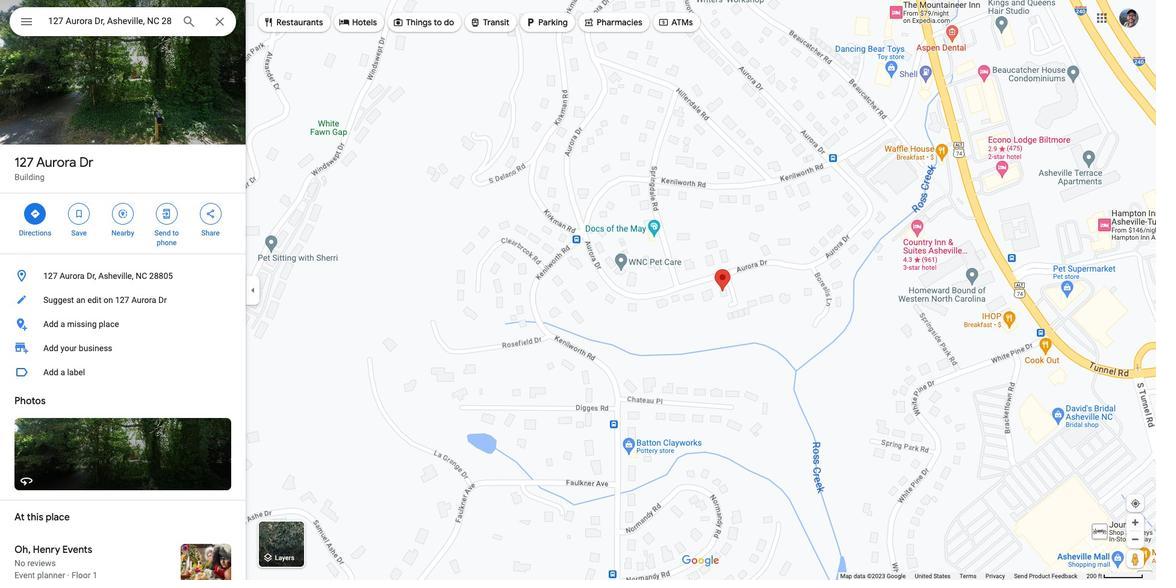 Task type: vqa. For each thing, say whether or not it's contained in the screenshot.
 search box
yes



Task type: describe. For each thing, give the bounding box(es) containing it.

[[117, 207, 128, 221]]


[[19, 13, 34, 30]]

layers
[[275, 554, 295, 562]]

127 aurora dr building
[[14, 154, 93, 182]]

200 ft button
[[1087, 573, 1144, 580]]

 things to do
[[393, 16, 454, 29]]

google account: cj baylor  
(christian.baylor@adept.ai) image
[[1120, 8, 1139, 27]]

127 aurora dr, asheville, nc 28805 button
[[0, 264, 246, 288]]

place inside button
[[99, 319, 119, 329]]

oh, henry events no reviews
[[14, 544, 92, 568]]

aurora for dr,
[[60, 271, 85, 281]]


[[263, 16, 274, 29]]

product
[[1030, 573, 1051, 580]]

share
[[201, 229, 220, 237]]

 restaurants
[[263, 16, 323, 29]]

things
[[406, 17, 432, 28]]


[[30, 207, 41, 221]]

data
[[854, 573, 866, 580]]

127 for dr
[[14, 154, 34, 171]]

 button
[[10, 7, 43, 39]]


[[525, 16, 536, 29]]

do
[[444, 17, 454, 28]]

 search field
[[10, 7, 236, 39]]

add your business
[[43, 343, 112, 353]]

business
[[79, 343, 112, 353]]

hotels
[[352, 17, 377, 28]]

google
[[887, 573, 906, 580]]

 transit
[[470, 16, 510, 29]]

united states
[[915, 573, 951, 580]]


[[74, 207, 84, 221]]

add for add a label
[[43, 368, 58, 377]]

edit
[[87, 295, 102, 305]]

send product feedback button
[[1015, 572, 1078, 580]]

collapse side panel image
[[246, 283, 260, 297]]

 pharmacies
[[584, 16, 643, 29]]

add your business link
[[0, 336, 246, 360]]

restaurants
[[277, 17, 323, 28]]


[[161, 207, 172, 221]]

asheville,
[[98, 271, 134, 281]]

send for send product feedback
[[1015, 573, 1028, 580]]

a for label
[[60, 368, 65, 377]]

terms button
[[960, 572, 977, 580]]

2 horizontal spatial 127
[[115, 295, 129, 305]]

united states button
[[915, 572, 951, 580]]

dr inside button
[[159, 295, 167, 305]]

zoom in image
[[1131, 518, 1141, 527]]

 hotels
[[339, 16, 377, 29]]

terms
[[960, 573, 977, 580]]

add a label button
[[0, 360, 246, 384]]

2 vertical spatial aurora
[[131, 295, 156, 305]]

states
[[934, 573, 951, 580]]

suggest
[[43, 295, 74, 305]]

no
[[14, 559, 25, 568]]


[[339, 16, 350, 29]]


[[393, 16, 404, 29]]

127 for dr,
[[43, 271, 58, 281]]

footer inside google maps element
[[841, 572, 1087, 580]]

200 ft
[[1087, 573, 1103, 580]]



Task type: locate. For each thing, give the bounding box(es) containing it.
dr up 
[[79, 154, 93, 171]]

dr
[[79, 154, 93, 171], [159, 295, 167, 305]]

label
[[67, 368, 85, 377]]

suggest an edit on 127 aurora dr
[[43, 295, 167, 305]]

127 aurora dr, asheville, nc 28805
[[43, 271, 173, 281]]

dr inside 127 aurora dr building
[[79, 154, 93, 171]]

1 horizontal spatial send
[[1015, 573, 1028, 580]]

on
[[104, 295, 113, 305]]

a
[[60, 319, 65, 329], [60, 368, 65, 377]]

reviews
[[27, 559, 56, 568]]

a inside button
[[60, 319, 65, 329]]

aurora for dr
[[36, 154, 76, 171]]

add left your
[[43, 343, 58, 353]]

directions
[[19, 229, 51, 237]]

127 Aurora Dr, Asheville, NC 28805 field
[[10, 7, 236, 36]]

3 add from the top
[[43, 368, 58, 377]]

1 vertical spatial aurora
[[60, 271, 85, 281]]

add for add your business
[[43, 343, 58, 353]]

0 vertical spatial dr
[[79, 154, 93, 171]]

add inside button
[[43, 368, 58, 377]]

zoom out image
[[1131, 535, 1141, 544]]

footer containing map data ©2023 google
[[841, 572, 1087, 580]]

your
[[60, 343, 77, 353]]

add a missing place button
[[0, 312, 246, 336]]

0 horizontal spatial send
[[155, 229, 171, 237]]

place
[[99, 319, 119, 329], [46, 512, 70, 524]]

 parking
[[525, 16, 568, 29]]

to inside send to phone
[[173, 229, 179, 237]]

send inside send to phone
[[155, 229, 171, 237]]

2 add from the top
[[43, 343, 58, 353]]

show your location image
[[1131, 498, 1142, 509]]

show street view coverage image
[[1127, 550, 1145, 568]]

to inside  things to do
[[434, 17, 442, 28]]

add a label
[[43, 368, 85, 377]]

0 vertical spatial place
[[99, 319, 119, 329]]

1 horizontal spatial place
[[99, 319, 119, 329]]

1 vertical spatial add
[[43, 343, 58, 353]]

200
[[1087, 573, 1097, 580]]


[[205, 207, 216, 221]]

0 horizontal spatial 127
[[14, 154, 34, 171]]

missing
[[67, 319, 97, 329]]

28805
[[149, 271, 173, 281]]

0 horizontal spatial dr
[[79, 154, 93, 171]]

1 vertical spatial a
[[60, 368, 65, 377]]

save
[[71, 229, 87, 237]]

1 vertical spatial send
[[1015, 573, 1028, 580]]

to
[[434, 17, 442, 28], [173, 229, 179, 237]]

127 up suggest at the bottom left
[[43, 271, 58, 281]]

pharmacies
[[597, 17, 643, 28]]

map data ©2023 google
[[841, 573, 906, 580]]

send
[[155, 229, 171, 237], [1015, 573, 1028, 580]]

an
[[76, 295, 85, 305]]

2 vertical spatial add
[[43, 368, 58, 377]]

127 inside 127 aurora dr building
[[14, 154, 34, 171]]

2 a from the top
[[60, 368, 65, 377]]


[[470, 16, 481, 29]]

place right this
[[46, 512, 70, 524]]

atms
[[672, 17, 693, 28]]

aurora inside 127 aurora dr building
[[36, 154, 76, 171]]

at this place
[[14, 512, 70, 524]]


[[584, 16, 595, 29]]

0 vertical spatial 127
[[14, 154, 34, 171]]

1 add from the top
[[43, 319, 58, 329]]

building
[[14, 172, 45, 182]]

send to phone
[[155, 229, 179, 247]]

0 vertical spatial add
[[43, 319, 58, 329]]

1 a from the top
[[60, 319, 65, 329]]

127 aurora dr main content
[[0, 0, 246, 580]]

google maps element
[[0, 0, 1157, 580]]

feedback
[[1052, 573, 1078, 580]]

1 vertical spatial 127
[[43, 271, 58, 281]]

add inside button
[[43, 319, 58, 329]]

place down on
[[99, 319, 119, 329]]

add
[[43, 319, 58, 329], [43, 343, 58, 353], [43, 368, 58, 377]]

oh,
[[14, 544, 31, 556]]

1 horizontal spatial to
[[434, 17, 442, 28]]

united
[[915, 573, 933, 580]]

0 horizontal spatial to
[[173, 229, 179, 237]]

a inside button
[[60, 368, 65, 377]]

actions for 127 aurora dr region
[[0, 193, 246, 254]]

henry
[[33, 544, 60, 556]]

add a missing place
[[43, 319, 119, 329]]

127 up building
[[14, 154, 34, 171]]

1 vertical spatial place
[[46, 512, 70, 524]]

a for missing
[[60, 319, 65, 329]]

127 right on
[[115, 295, 129, 305]]

dr down 28805
[[159, 295, 167, 305]]

aurora left dr,
[[60, 271, 85, 281]]

add inside 'link'
[[43, 343, 58, 353]]

add left label
[[43, 368, 58, 377]]

privacy button
[[986, 572, 1006, 580]]

a left label
[[60, 368, 65, 377]]

add for add a missing place
[[43, 319, 58, 329]]

send product feedback
[[1015, 573, 1078, 580]]

dr,
[[87, 271, 96, 281]]

events
[[62, 544, 92, 556]]

 atms
[[658, 16, 693, 29]]

aurora up building
[[36, 154, 76, 171]]

ft
[[1099, 573, 1103, 580]]

©2023
[[868, 573, 886, 580]]

2 vertical spatial 127
[[115, 295, 129, 305]]

None field
[[48, 14, 172, 28]]

to left do
[[434, 17, 442, 28]]

photos
[[14, 395, 46, 407]]

1 horizontal spatial dr
[[159, 295, 167, 305]]

parking
[[539, 17, 568, 28]]

0 horizontal spatial place
[[46, 512, 70, 524]]

127
[[14, 154, 34, 171], [43, 271, 58, 281], [115, 295, 129, 305]]

a left missing
[[60, 319, 65, 329]]

to up the phone in the left top of the page
[[173, 229, 179, 237]]

add down suggest at the bottom left
[[43, 319, 58, 329]]

this
[[27, 512, 43, 524]]

footer
[[841, 572, 1087, 580]]

0 vertical spatial a
[[60, 319, 65, 329]]


[[658, 16, 669, 29]]

send for send to phone
[[155, 229, 171, 237]]

send inside button
[[1015, 573, 1028, 580]]

nearby
[[111, 229, 134, 237]]

aurora down nc
[[131, 295, 156, 305]]

1 vertical spatial dr
[[159, 295, 167, 305]]

suggest an edit on 127 aurora dr button
[[0, 288, 246, 312]]

at
[[14, 512, 25, 524]]

nc
[[136, 271, 147, 281]]

0 vertical spatial to
[[434, 17, 442, 28]]

send left product
[[1015, 573, 1028, 580]]

phone
[[157, 239, 177, 247]]

1 vertical spatial to
[[173, 229, 179, 237]]

transit
[[483, 17, 510, 28]]

privacy
[[986, 573, 1006, 580]]

map
[[841, 573, 853, 580]]

none field inside "127 aurora dr, asheville, nc 28805" field
[[48, 14, 172, 28]]

0 vertical spatial aurora
[[36, 154, 76, 171]]

aurora
[[36, 154, 76, 171], [60, 271, 85, 281], [131, 295, 156, 305]]

0 vertical spatial send
[[155, 229, 171, 237]]

send up the phone in the left top of the page
[[155, 229, 171, 237]]

1 horizontal spatial 127
[[43, 271, 58, 281]]



